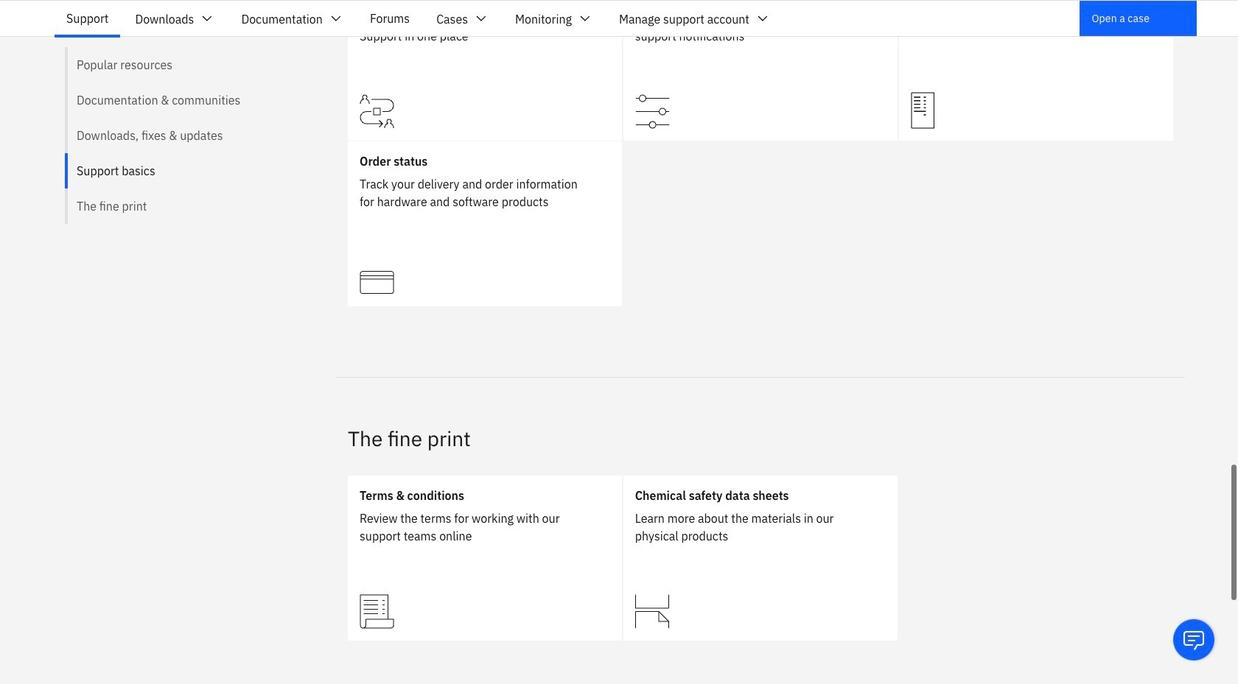 Task type: describe. For each thing, give the bounding box(es) containing it.
track your delivery and order information for hardware and software products region
[[348, 142, 622, 307]]

get help with and access your invoices region
[[899, 0, 1173, 141]]

subscribe to, view and manage your support notifications region
[[623, 0, 898, 141]]

review the terms for working with our support teams online region
[[348, 476, 622, 641]]

open the chat window image
[[1182, 629, 1206, 652]]



Task type: vqa. For each thing, say whether or not it's contained in the screenshot.
the Let's talk element
no



Task type: locate. For each thing, give the bounding box(es) containing it.
menu bar
[[53, 1, 783, 36]]

learn more about the materials in our physical products region
[[623, 476, 898, 641]]

learn all you need to know about ibm support in one place region
[[348, 0, 622, 141]]



